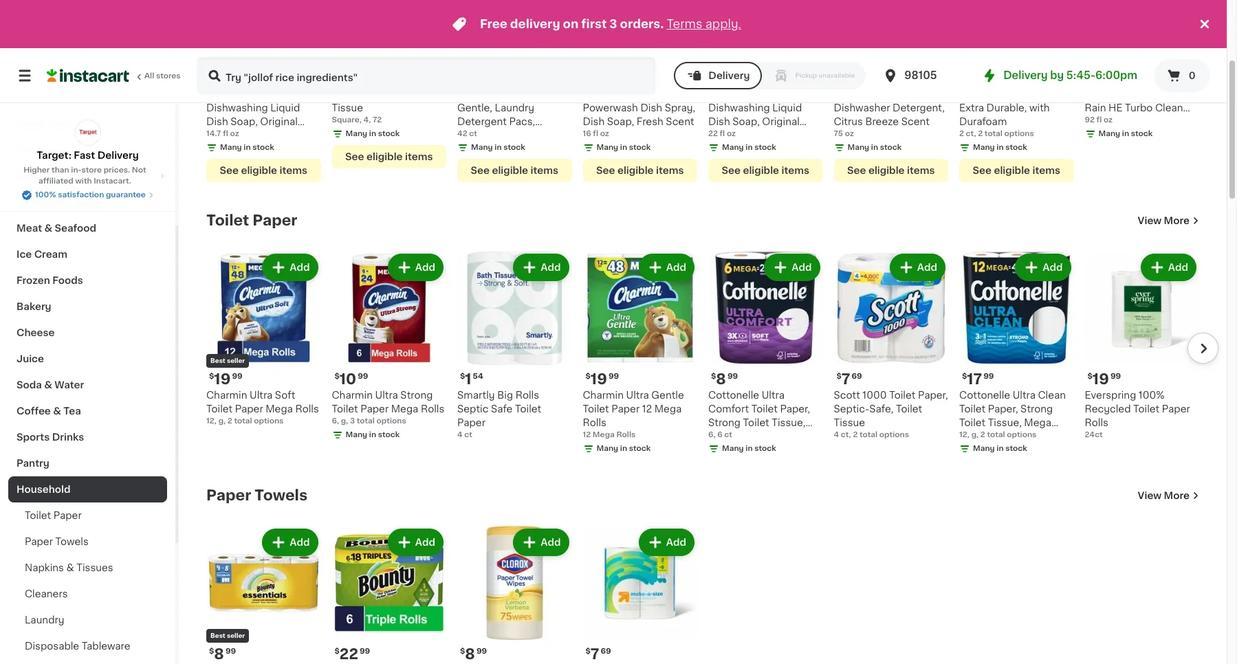 Task type: vqa. For each thing, say whether or not it's contained in the screenshot.


Task type: locate. For each thing, give the bounding box(es) containing it.
cottonelle ultra clean toilet paper, strong toilet tissue, mega rolls
[[959, 391, 1066, 441]]

dairy
[[17, 171, 43, 181]]

2 best from the top
[[210, 633, 225, 639]]

puffs
[[332, 89, 357, 99]]

delivery down apply.
[[708, 71, 750, 80]]

1 vertical spatial view
[[1138, 491, 1162, 500]]

item carousel region containing 8
[[187, 520, 1199, 664]]

2 $8 from the left
[[402, 77, 413, 84]]

tide inside tide plus febreze freshness botanical rain he turbo clean liquid laundry detergent
[[1085, 75, 1106, 85]]

2 horizontal spatial liquid
[[1085, 117, 1114, 126]]

charmin ultra soft toilet paper mega rolls 12, g, 2 total options
[[206, 391, 319, 425]]

fresh
[[637, 117, 663, 126], [17, 119, 44, 129], [17, 145, 44, 155]]

strong
[[400, 391, 433, 400], [1021, 404, 1053, 414], [708, 418, 741, 428]]

many in stock
[[346, 130, 400, 137], [1099, 130, 1153, 137], [220, 143, 274, 151], [471, 143, 525, 151], [597, 143, 651, 151], [722, 143, 776, 151], [848, 143, 902, 151], [973, 143, 1027, 151], [346, 431, 400, 439], [597, 445, 651, 452], [722, 445, 776, 452], [973, 445, 1027, 452]]

0 horizontal spatial $ 19 99
[[209, 372, 243, 386]]

delivery by 5:45-6:00pm
[[1003, 70, 1137, 80]]

1 view more from the top
[[1138, 216, 1190, 225]]

many for 12 mega rolls
[[597, 445, 618, 452]]

snacks & candy link
[[8, 189, 167, 215]]

see eligible items button down mr. clean magic eraser extra durable, with durafoam 2 ct, 2 total options
[[959, 159, 1074, 182]]

1 horizontal spatial 22
[[708, 130, 718, 137]]

stock for 22 fl oz
[[755, 143, 776, 151]]

2 view more from the top
[[1138, 491, 1190, 500]]

dawn ez-squeeze ultra dishwashing liquid dish soap, original scent
[[206, 89, 320, 140], [708, 89, 822, 140]]

many in stock down 14.7 fl oz
[[220, 143, 274, 151]]

0 horizontal spatial dawn
[[206, 89, 234, 99]]

42
[[457, 130, 467, 137]]

$ 19 99 for charmin ultra gentle toilet paper 12 mega rolls
[[586, 372, 619, 386]]

items
[[405, 152, 433, 161], [279, 165, 307, 175], [530, 165, 558, 175], [656, 165, 684, 175], [781, 165, 809, 175], [907, 165, 935, 175], [1032, 165, 1060, 175]]

see eligible items down breeze
[[847, 165, 935, 175]]

$ 16 99 up the plus
[[1088, 57, 1121, 71]]

1 horizontal spatial $ 16 99
[[1088, 57, 1121, 71]]

1 seller from the top
[[227, 358, 245, 364]]

$8 for cascade
[[904, 77, 915, 84]]

view
[[1138, 216, 1162, 225], [1138, 491, 1162, 500]]

in for 16 fl oz
[[620, 143, 627, 151]]

99 inside $ 4 99
[[728, 57, 738, 65]]

ultra inside 'charmin ultra strong toilet paper mega rolls 6, g, 3 total options'
[[375, 391, 398, 400]]

$ 16 99 inside product group
[[460, 57, 493, 71]]

5 save from the left
[[884, 77, 903, 84]]

1 vertical spatial unscented
[[457, 130, 510, 140]]

oz for 16
[[1104, 116, 1113, 123]]

$ 7 69
[[837, 372, 862, 386], [586, 647, 611, 662]]

unscented down gentle,
[[457, 130, 510, 140]]

delivery inside button
[[708, 71, 750, 80]]

0 horizontal spatial with
[[75, 177, 92, 185]]

2 spend $40, save $8 from the left
[[336, 77, 413, 84]]

fl right 92
[[1097, 116, 1102, 123]]

1 horizontal spatial 3
[[350, 417, 355, 425]]

tissue down septic-
[[834, 418, 865, 428]]

smartly big rolls septic safe toilet paper 4 ct
[[457, 391, 541, 439]]

clean up durable,
[[977, 89, 1004, 99]]

19 for everspring 100% recycled toilet paper rolls
[[1093, 372, 1109, 386]]

many for 14.7 fl oz
[[220, 143, 242, 151]]

2 original from the left
[[762, 117, 800, 126]]

see down citrus
[[847, 165, 866, 175]]

mega
[[266, 404, 293, 414], [391, 404, 418, 414], [654, 404, 682, 414], [1024, 418, 1051, 428], [593, 431, 615, 439], [708, 432, 736, 441]]

0 horizontal spatial tide
[[457, 89, 478, 99]]

0 vertical spatial tide
[[1085, 75, 1106, 85]]

8
[[340, 57, 350, 71], [842, 57, 852, 71], [716, 372, 726, 386], [214, 647, 224, 662], [465, 647, 475, 662]]

1 horizontal spatial toilet paper
[[206, 213, 297, 227]]

spend for puffs
[[336, 77, 361, 84]]

2 ez- from the left
[[738, 89, 755, 99]]

fl down delivery button
[[720, 130, 725, 137]]

lotion inside puffs lotion facial tissue square, 4, 72
[[360, 89, 390, 99]]

rolls inside cottonelle ultra comfort toilet paper, strong toilet tissue, mega rolls
[[738, 432, 762, 441]]

strong inside cottonelle ultra clean toilet paper, strong toilet tissue, mega rolls
[[1021, 404, 1053, 414]]

dawn ez-squeeze ultra dishwashing liquid dish soap, original scent down $ 4 99
[[708, 89, 822, 140]]

with inside the higher than in-store prices. not affiliated with instacart.
[[75, 177, 92, 185]]

clean inside mr. clean magic eraser extra durable, with durafoam 2 ct, 2 total options
[[977, 89, 1004, 99]]

spend up cascade
[[838, 77, 863, 84]]

0 vertical spatial toilet paper
[[206, 213, 297, 227]]

1 view from the top
[[1138, 216, 1162, 225]]

1 vertical spatial view more
[[1138, 491, 1190, 500]]

g, inside 'charmin ultra strong toilet paper mega rolls 6, g, 3 total options'
[[341, 417, 348, 425]]

tissue, for 8
[[772, 418, 806, 428]]

delivery up prices.
[[97, 151, 139, 160]]

item carousel region containing 19
[[187, 245, 1219, 465]]

many for 6, g, 3 total options
[[346, 431, 367, 439]]

1 horizontal spatial 12,
[[959, 431, 970, 439]]

1 horizontal spatial strong
[[708, 418, 741, 428]]

4 inside smartly big rolls septic safe toilet paper 4 ct
[[457, 431, 463, 439]]

g, inside the charmin ultra soft toilet paper mega rolls 12, g, 2 total options
[[218, 417, 226, 425]]

$ 22 99
[[335, 647, 370, 662]]

in for 12, g, 2 total options
[[997, 445, 1004, 452]]

6, inside 'charmin ultra strong toilet paper mega rolls 6, g, 3 total options'
[[332, 417, 339, 425]]

2 dawn ez-squeeze ultra dishwashing liquid dish soap, original scent from the left
[[708, 89, 822, 140]]

lotion up 72
[[360, 89, 390, 99]]

charmin ultra strong toilet paper mega rolls 6, g, 3 total options
[[332, 391, 444, 425]]

0 horizontal spatial towels
[[55, 537, 89, 547]]

$ 4 99
[[711, 57, 738, 71]]

items for 75 oz
[[907, 165, 935, 175]]

limited time offer region
[[0, 0, 1197, 48]]

dawn down $ 3 89
[[206, 89, 234, 99]]

0
[[1189, 71, 1196, 80]]

1 horizontal spatial with
[[1029, 103, 1050, 112]]

0 horizontal spatial 12,
[[206, 417, 217, 425]]

target:
[[37, 151, 71, 160]]

many in stock for 75 oz
[[848, 143, 902, 151]]

& left eggs
[[46, 171, 54, 181]]

powerwash
[[583, 103, 638, 112]]

tide inside tide pods free and gentle, laundry detergent pacs, unscented
[[457, 89, 478, 99]]

3 save from the left
[[633, 77, 652, 84]]

1 vertical spatial view more link
[[1138, 489, 1199, 502]]

2 seller from the top
[[227, 633, 245, 639]]

tide up gentle,
[[457, 89, 478, 99]]

cottonelle inside cottonelle ultra comfort toilet paper, strong toilet tissue, mega rolls
[[708, 391, 759, 400]]

ct right "6"
[[724, 431, 732, 439]]

fresh fruit link
[[8, 137, 167, 163]]

0 vertical spatial toilet paper link
[[206, 212, 297, 229]]

1 best from the top
[[210, 358, 225, 364]]

2 vertical spatial item carousel region
[[187, 520, 1199, 664]]

2 tissue, from the left
[[988, 418, 1022, 428]]

many in stock down 6, 6 ct
[[722, 445, 776, 452]]

paper, inside scott 1000 toilet paper, septic-safe, toilet tissue 4 ct, 2 total options
[[918, 391, 948, 400]]

3 $40, from the left
[[614, 77, 632, 84]]

spend
[[210, 77, 236, 84], [336, 77, 361, 84], [587, 77, 612, 84], [712, 77, 738, 84], [838, 77, 863, 84], [963, 77, 989, 84]]

$16.99 original price: $19.99 element
[[1085, 55, 1199, 73]]

2 horizontal spatial 19
[[1093, 372, 1109, 386]]

soap, for 4
[[733, 117, 760, 126]]

0 vertical spatial seller
[[227, 358, 245, 364]]

pacs,
[[509, 117, 535, 126]]

original
[[260, 117, 298, 126], [762, 117, 800, 126]]

3 charmin from the left
[[583, 391, 624, 400]]

1 horizontal spatial g,
[[341, 417, 348, 425]]

1 vertical spatial free
[[512, 89, 534, 99]]

$ inside $ 4 99
[[711, 57, 716, 65]]

original down service type group
[[762, 117, 800, 126]]

laundry down turbo
[[1117, 117, 1156, 126]]

see eligible items button down 72
[[332, 145, 446, 168]]

many down charmin ultra gentle toilet paper 12 mega rolls 12 mega rolls
[[597, 445, 618, 452]]

not
[[132, 166, 146, 174]]

1 ez- from the left
[[236, 89, 253, 99]]

many for 2 ct, 2 total options
[[973, 143, 995, 151]]

spend for mr.
[[963, 77, 989, 84]]

1 horizontal spatial dawn ez-squeeze ultra dishwashing liquid dish soap, original scent
[[708, 89, 822, 140]]

2 $40, from the left
[[363, 77, 381, 84]]

1 vertical spatial best seller
[[210, 633, 245, 639]]

2 19 from the left
[[591, 372, 607, 386]]

target: fast delivery
[[37, 151, 139, 160]]

instacart logo image
[[47, 67, 129, 84]]

spend down $ 7 99
[[587, 77, 612, 84]]

2 horizontal spatial strong
[[1021, 404, 1053, 414]]

ez- up 14.7 fl oz
[[236, 89, 253, 99]]

see down square,
[[345, 152, 364, 161]]

1 horizontal spatial free
[[512, 89, 534, 99]]

see eligible items button for 16 fl oz
[[583, 159, 697, 182]]

2 squeeze from the left
[[755, 89, 797, 99]]

scent inside dawn platinum powerwash dish spray, dish soap, fresh scent 16 fl oz
[[666, 117, 694, 126]]

0 horizontal spatial 12
[[583, 431, 591, 439]]

3 spend $40, save $8 from the left
[[587, 77, 664, 84]]

7
[[591, 57, 599, 71], [842, 372, 850, 386], [591, 647, 599, 662]]

0 horizontal spatial $ 16 99
[[460, 57, 493, 71]]

6,
[[332, 417, 339, 425], [708, 431, 716, 439]]

2 more from the top
[[1164, 491, 1190, 500]]

rolls inside smartly big rolls septic safe toilet paper 4 ct
[[515, 391, 539, 400]]

1 save from the left
[[257, 77, 275, 84]]

see eligible items down mr. clean magic eraser extra durable, with durafoam 2 ct, 2 total options
[[973, 165, 1060, 175]]

2 horizontal spatial delivery
[[1003, 70, 1048, 80]]

4
[[716, 57, 726, 71], [457, 431, 463, 439], [834, 431, 839, 439]]

ultra for cottonelle ultra clean toilet paper, strong toilet tissue, mega rolls
[[1013, 391, 1036, 400]]

5 $8 from the left
[[904, 77, 915, 84]]

stock
[[378, 130, 400, 137], [1131, 130, 1153, 137], [253, 143, 274, 151], [504, 143, 525, 151], [629, 143, 651, 151], [755, 143, 776, 151], [880, 143, 902, 151], [1006, 143, 1027, 151], [378, 431, 400, 439], [629, 445, 651, 452], [755, 445, 776, 452], [1006, 445, 1027, 452]]

in for 75 oz
[[871, 143, 878, 151]]

0 horizontal spatial free
[[480, 19, 507, 30]]

seller for 8
[[227, 633, 245, 639]]

1 best seller from the top
[[210, 358, 245, 364]]

1 $8 from the left
[[277, 77, 287, 84]]

1 horizontal spatial paper towels link
[[206, 487, 308, 504]]

1 horizontal spatial $ 19 99
[[586, 372, 619, 386]]

99 inside $ 22 99
[[360, 648, 370, 655]]

dish up 14.7
[[206, 117, 228, 126]]

strong for 17
[[1021, 404, 1053, 414]]

many down 'charmin ultra strong toilet paper mega rolls 6, g, 3 total options'
[[346, 431, 367, 439]]

& inside the snacks & candy link
[[55, 197, 63, 207]]

1 horizontal spatial clean
[[1038, 391, 1066, 400]]

charmin inside charmin ultra gentle toilet paper 12 mega rolls 12 mega rolls
[[583, 391, 624, 400]]

ct, down septic-
[[841, 431, 851, 439]]

see eligible items button down breeze
[[834, 159, 948, 182]]

0 horizontal spatial tissue
[[332, 103, 363, 112]]

fresh down platinum
[[637, 117, 663, 126]]

75
[[834, 130, 843, 137]]

instacart.
[[94, 177, 131, 185]]

1 more from the top
[[1164, 216, 1190, 225]]

household
[[17, 485, 71, 494]]

92
[[1085, 116, 1095, 123]]

$ 19 99 up the charmin ultra soft toilet paper mega rolls 12, g, 2 total options
[[209, 372, 243, 386]]

0 horizontal spatial ez-
[[236, 89, 253, 99]]

2 horizontal spatial charmin
[[583, 391, 624, 400]]

mega inside the charmin ultra soft toilet paper mega rolls 12, g, 2 total options
[[266, 404, 293, 414]]

view more for charmin ultra gentle toilet paper 12 mega rolls
[[1138, 216, 1190, 225]]

best
[[210, 358, 225, 364], [210, 633, 225, 639]]

99 inside $ 7 99
[[601, 57, 611, 65]]

100% satisfaction guarantee
[[35, 191, 146, 199]]

charmin inside 'charmin ultra strong toilet paper mega rolls 6, g, 3 total options'
[[332, 391, 373, 400]]

in for 12 mega rolls
[[620, 445, 627, 452]]

spend $40, save $8 for mr.
[[963, 77, 1040, 84]]

0 vertical spatial 7
[[591, 57, 599, 71]]

1 original from the left
[[260, 117, 298, 126]]

see eligible items for 42 ct
[[471, 165, 558, 175]]

dawn for 3
[[206, 89, 234, 99]]

delivery button
[[674, 62, 762, 89]]

fl for 3
[[223, 130, 228, 137]]

0 horizontal spatial dishwashing
[[206, 103, 268, 112]]

1 vertical spatial $ 7 69
[[586, 647, 611, 662]]

ct down septic
[[464, 431, 472, 439]]

free left and
[[512, 89, 534, 99]]

see down durafoam
[[973, 165, 992, 175]]

item carousel region for paper towels
[[187, 520, 1199, 664]]

fresh inside dawn platinum powerwash dish spray, dish soap, fresh scent 16 fl oz
[[637, 117, 663, 126]]

many down 22 fl oz
[[722, 143, 744, 151]]

many down durafoam
[[973, 143, 995, 151]]

strong inside 'charmin ultra strong toilet paper mega rolls 6, g, 3 total options'
[[400, 391, 433, 400]]

product group
[[206, 0, 321, 182], [332, 0, 446, 168], [457, 0, 572, 182], [583, 0, 697, 182], [708, 0, 823, 182], [834, 0, 948, 182], [959, 0, 1074, 182], [206, 251, 321, 427], [332, 251, 446, 444], [457, 251, 572, 441], [583, 251, 697, 457], [708, 251, 823, 457], [834, 251, 948, 441], [959, 251, 1074, 457], [1085, 251, 1199, 441], [206, 526, 321, 664], [332, 526, 446, 664], [457, 526, 572, 664], [583, 526, 697, 664]]

fresh inside "link"
[[17, 145, 44, 155]]

with down the "in-"
[[75, 177, 92, 185]]

strong for 8
[[708, 418, 741, 428]]

strong up 12, g, 2 total options
[[1021, 404, 1053, 414]]

soap,
[[231, 117, 258, 126], [607, 117, 634, 126], [733, 117, 760, 126]]

5 spend $40, save $8 from the left
[[838, 77, 915, 84]]

$ 7 99
[[586, 57, 611, 71]]

dish down powerwash
[[583, 117, 605, 126]]

6
[[717, 431, 723, 439]]

0 vertical spatial view more
[[1138, 216, 1190, 225]]

fl right 14.7
[[223, 130, 228, 137]]

1 squeeze from the left
[[253, 89, 295, 99]]

2 soap, from the left
[[607, 117, 634, 126]]

tissue up square,
[[332, 103, 363, 112]]

3 left 89
[[214, 57, 224, 71]]

16 up the plus
[[1093, 57, 1109, 71]]

& inside meat & seafood link
[[44, 223, 52, 233]]

2 save from the left
[[382, 77, 401, 84]]

ct, inside mr. clean magic eraser extra durable, with durafoam 2 ct, 2 total options
[[966, 130, 976, 137]]

see eligible items button down dawn platinum powerwash dish spray, dish soap, fresh scent 16 fl oz
[[583, 159, 697, 182]]

tide plus febreze freshness botanical rain he turbo clean liquid laundry detergent
[[1085, 75, 1183, 140]]

1 vertical spatial clean
[[1155, 103, 1183, 112]]

0 vertical spatial tissue
[[332, 103, 363, 112]]

many in stock for 12 mega rolls
[[597, 445, 651, 452]]

1 spend $40, save $8 from the left
[[210, 77, 287, 84]]

1 horizontal spatial original
[[762, 117, 800, 126]]

rolls
[[515, 391, 539, 400], [295, 404, 319, 414], [421, 404, 444, 414], [583, 418, 606, 428], [1085, 418, 1108, 428], [616, 431, 636, 439], [738, 432, 762, 441], [959, 432, 983, 441]]

best seller for 8
[[210, 633, 245, 639]]

total inside scott 1000 toilet paper, septic-safe, toilet tissue 4 ct, 2 total options
[[860, 431, 878, 439]]

add button
[[264, 255, 317, 280], [389, 255, 442, 280], [515, 255, 568, 280], [640, 255, 693, 280], [766, 255, 819, 280], [891, 255, 944, 280], [1017, 255, 1070, 280], [1142, 255, 1195, 280], [264, 530, 317, 555], [389, 530, 442, 555], [515, 530, 568, 555], [640, 530, 693, 555]]

paper, left septic-
[[780, 404, 810, 414]]

1 charmin from the left
[[206, 391, 247, 400]]

5 spend from the left
[[838, 77, 863, 84]]

oz down delivery button
[[727, 130, 736, 137]]

2 best seller from the top
[[210, 633, 245, 639]]

oz inside dawn platinum powerwash dish spray, dish soap, fresh scent 16 fl oz
[[600, 130, 609, 137]]

& inside dairy & eggs link
[[46, 171, 54, 181]]

$8 for dawn
[[653, 77, 664, 84]]

many in stock down he
[[1099, 130, 1153, 137]]

spend $40, save $8 up platinum
[[587, 77, 664, 84]]

2 vertical spatial 3
[[350, 417, 355, 425]]

tissue inside scott 1000 toilet paper, septic-safe, toilet tissue 4 ct, 2 total options
[[834, 418, 865, 428]]

0 vertical spatial paper towels link
[[206, 487, 308, 504]]

0 vertical spatial view
[[1138, 216, 1162, 225]]

many in stock for 6, 6 ct
[[722, 445, 776, 452]]

4 $40, from the left
[[739, 77, 757, 84]]

4,
[[363, 116, 371, 123]]

unscented up pods
[[459, 42, 501, 49]]

1 horizontal spatial charmin
[[332, 391, 373, 400]]

1 horizontal spatial soap,
[[607, 117, 634, 126]]

6 $8 from the left
[[1030, 77, 1040, 84]]

1 dawn from the left
[[206, 89, 234, 99]]

dishwashing up 22 fl oz
[[708, 103, 770, 112]]

0 vertical spatial view more link
[[1138, 214, 1199, 227]]

0 horizontal spatial delivery
[[97, 151, 139, 160]]

cottonelle for 17
[[959, 391, 1010, 400]]

12, g, 2 total options
[[959, 431, 1037, 439]]

dawn ez-squeeze ultra dishwashing liquid dish soap, original scent for 3
[[206, 89, 320, 140]]

16 inside dawn platinum powerwash dish spray, dish soap, fresh scent 16 fl oz
[[583, 130, 591, 137]]

items for 42 ct
[[530, 165, 558, 175]]

spend $40, save $8 for cascade
[[838, 77, 915, 84]]

1 vertical spatial lotion
[[360, 89, 390, 99]]

many in stock for 42 ct
[[471, 143, 525, 151]]

fl inside dawn platinum powerwash dish spray, dish soap, fresh scent 16 fl oz
[[593, 130, 598, 137]]

1 vertical spatial 3
[[214, 57, 224, 71]]

many down 14.7 fl oz
[[220, 143, 242, 151]]

paper inside the charmin ultra soft toilet paper mega rolls 12, g, 2 total options
[[235, 404, 263, 414]]

2 spend from the left
[[336, 77, 361, 84]]

clean down the 'botanical'
[[1155, 103, 1183, 112]]

3 spend from the left
[[587, 77, 612, 84]]

stock for 42 ct
[[504, 143, 525, 151]]

liquid inside tide plus febreze freshness botanical rain he turbo clean liquid laundry detergent
[[1085, 117, 1114, 126]]

many down 42 ct
[[471, 143, 493, 151]]

see for 75 oz
[[847, 165, 866, 175]]

tissue, inside cottonelle ultra clean toilet paper, strong toilet tissue, mega rolls
[[988, 418, 1022, 428]]

charmin down $ 10 99
[[332, 391, 373, 400]]

oz down he
[[1104, 116, 1113, 123]]

ultra inside cottonelle ultra comfort toilet paper, strong toilet tissue, mega rolls
[[762, 391, 785, 400]]

6 $40, from the left
[[990, 77, 1008, 84]]

many down square,
[[346, 130, 367, 137]]

1 vertical spatial with
[[75, 177, 92, 185]]

$ 1 54
[[460, 372, 483, 386]]

$40, for dawn
[[614, 77, 632, 84]]

0 vertical spatial best seller
[[210, 358, 245, 364]]

1 vertical spatial tide
[[457, 89, 478, 99]]

platinum
[[613, 89, 655, 99]]

0 vertical spatial strong
[[400, 391, 433, 400]]

$ 19 99 up everspring on the right bottom of the page
[[1088, 372, 1121, 386]]

0 vertical spatial ct,
[[966, 130, 976, 137]]

1 horizontal spatial dawn
[[583, 89, 610, 99]]

1 horizontal spatial 6,
[[708, 431, 716, 439]]

save for mr.
[[1010, 77, 1028, 84]]

& right meat
[[44, 223, 52, 233]]

$ 16 99
[[460, 57, 493, 71], [1088, 57, 1121, 71]]

1 $ 16 99 from the left
[[460, 57, 493, 71]]

liquid for 4
[[772, 103, 802, 112]]

square,
[[332, 116, 362, 123]]

best for 8
[[210, 633, 225, 639]]

view more link for charmin ultra gentle toilet paper 12 mega rolls
[[1138, 214, 1199, 227]]

save for dawn
[[633, 77, 652, 84]]

2 vertical spatial 7
[[591, 647, 599, 662]]

2 $ 19 99 from the left
[[586, 372, 619, 386]]

2 horizontal spatial 16
[[1093, 57, 1109, 71]]

cottonelle down $ 17 99
[[959, 391, 1010, 400]]

2 cottonelle from the left
[[959, 391, 1010, 400]]

many in stock down breeze
[[848, 143, 902, 151]]

1 vertical spatial seller
[[227, 633, 245, 639]]

oz right 14.7
[[230, 130, 239, 137]]

0 horizontal spatial laundry
[[25, 615, 64, 625]]

many in stock down charmin ultra gentle toilet paper 12 mega rolls 12 mega rolls
[[597, 445, 651, 452]]

$40, up magic
[[990, 77, 1008, 84]]

see eligible items button for 42 ct
[[457, 159, 572, 182]]

6 spend from the left
[[963, 77, 989, 84]]

delivery for delivery
[[708, 71, 750, 80]]

product group containing 22
[[332, 526, 446, 664]]

view more link for 7
[[1138, 489, 1199, 502]]

1 vertical spatial 22
[[340, 647, 358, 662]]

dish
[[640, 103, 662, 112], [206, 117, 228, 126], [583, 117, 605, 126], [708, 117, 730, 126]]

many in stock for 14.7 fl oz
[[220, 143, 274, 151]]

detergent down 92 fl oz
[[1085, 130, 1134, 140]]

100% down affiliated
[[35, 191, 56, 199]]

None search field
[[197, 56, 656, 95]]

item carousel region
[[206, 0, 1219, 190], [187, 245, 1219, 465], [187, 520, 1199, 664]]

ez- for 4
[[738, 89, 755, 99]]

1 dawn ez-squeeze ultra dishwashing liquid dish soap, original scent from the left
[[206, 89, 320, 140]]

0 horizontal spatial dawn ez-squeeze ultra dishwashing liquid dish soap, original scent
[[206, 89, 320, 140]]

tissue, inside cottonelle ultra comfort toilet paper, strong toilet tissue, mega rolls
[[772, 418, 806, 428]]

stock for 92 fl oz
[[1131, 130, 1153, 137]]

see eligible items button down 14.7 fl oz
[[206, 159, 321, 182]]

2 vertical spatial laundry
[[25, 615, 64, 625]]

$ 19 99 up charmin ultra gentle toilet paper 12 mega rolls 12 mega rolls
[[586, 372, 619, 386]]

save for puffs
[[382, 77, 401, 84]]

coffee & tea link
[[8, 398, 167, 424]]

1 vertical spatial tissue
[[834, 418, 865, 428]]

add
[[290, 262, 310, 272], [415, 262, 435, 272], [541, 262, 561, 272], [666, 262, 686, 272], [792, 262, 812, 272], [917, 262, 937, 272], [1043, 262, 1063, 272], [1168, 262, 1188, 272], [290, 537, 310, 547], [415, 537, 435, 547], [541, 537, 561, 547], [666, 537, 686, 547]]

ez-
[[236, 89, 253, 99], [738, 89, 755, 99]]

see eligible items button for 2 ct, 2 total options
[[959, 159, 1074, 182]]

19 up charmin ultra gentle toilet paper 12 mega rolls 12 mega rolls
[[591, 372, 607, 386]]

total inside 'charmin ultra strong toilet paper mega rolls 6, g, 3 total options'
[[357, 417, 375, 425]]

fresh for fresh fruit
[[17, 145, 44, 155]]

delivery
[[1003, 70, 1048, 80], [708, 71, 750, 80], [97, 151, 139, 160]]

3 dawn from the left
[[708, 89, 736, 99]]

many down citrus
[[848, 143, 869, 151]]

92 fl oz
[[1085, 116, 1113, 123]]

frozen foods link
[[8, 267, 167, 294]]

fresh up higher
[[17, 145, 44, 155]]

1 vertical spatial laundry
[[1117, 117, 1156, 126]]

3 inside 'charmin ultra strong toilet paper mega rolls 6, g, 3 total options'
[[350, 417, 355, 425]]

see eligible items for 2 ct, 2 total options
[[973, 165, 1060, 175]]

0 horizontal spatial squeeze
[[253, 89, 295, 99]]

product group containing 4
[[708, 0, 823, 182]]

ct, down durafoam
[[966, 130, 976, 137]]

$ 10 99
[[335, 372, 368, 386]]

0 horizontal spatial g,
[[218, 417, 226, 425]]

$ 8 99
[[335, 57, 361, 71], [837, 57, 863, 71], [711, 372, 738, 386], [209, 647, 236, 662], [460, 647, 487, 662]]

& inside soda & water link
[[44, 380, 52, 390]]

2 dishwashing from the left
[[708, 103, 770, 112]]

0 vertical spatial 100%
[[35, 191, 56, 199]]

72
[[373, 116, 382, 123]]

clean
[[977, 89, 1004, 99], [1155, 103, 1183, 112], [1038, 391, 1066, 400]]

100% satisfaction guarantee button
[[21, 187, 154, 201]]

apply.
[[705, 19, 741, 30]]

fl
[[1097, 116, 1102, 123], [223, 130, 228, 137], [593, 130, 598, 137], [720, 130, 725, 137]]

$40, for cascade
[[865, 77, 883, 84]]

see for 22 fl oz
[[722, 165, 741, 175]]

see eligible items down 72
[[345, 152, 433, 161]]

spend down $ 4 99
[[712, 77, 738, 84]]

2 horizontal spatial soap,
[[733, 117, 760, 126]]

laundry inside tide pods free and gentle, laundry detergent pacs, unscented
[[495, 103, 534, 112]]

in for 22 fl oz
[[746, 143, 753, 151]]

view for charmin ultra gentle toilet paper 12 mega rolls
[[1138, 216, 1162, 225]]

1 dishwashing from the left
[[206, 103, 268, 112]]

lotion right with
[[353, 42, 378, 49]]

2 horizontal spatial 3
[[609, 19, 617, 30]]

0 horizontal spatial original
[[260, 117, 298, 126]]

many
[[346, 130, 367, 137], [1099, 130, 1120, 137], [220, 143, 242, 151], [471, 143, 493, 151], [597, 143, 618, 151], [722, 143, 744, 151], [848, 143, 869, 151], [973, 143, 995, 151], [346, 431, 367, 439], [597, 445, 618, 452], [722, 445, 744, 452], [973, 445, 995, 452]]

1 cottonelle from the left
[[708, 391, 759, 400]]

many in stock down tide pods free and gentle, laundry detergent pacs, unscented
[[471, 143, 525, 151]]

product group containing 10
[[332, 251, 446, 444]]

1 horizontal spatial cottonelle
[[959, 391, 1010, 400]]

2 horizontal spatial laundry
[[1117, 117, 1156, 126]]

$8 for puffs
[[402, 77, 413, 84]]

charmin ultra gentle toilet paper 12 mega rolls 12 mega rolls
[[583, 391, 684, 439]]

ct right 42
[[469, 130, 477, 137]]

1 vertical spatial 6,
[[708, 431, 716, 439]]

6 save from the left
[[1010, 77, 1028, 84]]

many in stock for 12, g, 2 total options
[[973, 445, 1027, 452]]

strong left smartly
[[400, 391, 433, 400]]

5
[[967, 57, 977, 71]]

paper, for 8
[[780, 404, 810, 414]]

2 horizontal spatial $ 19 99
[[1088, 372, 1121, 386]]

1 horizontal spatial detergent
[[1085, 130, 1134, 140]]

0 vertical spatial lotion
[[353, 42, 378, 49]]

2 dawn from the left
[[583, 89, 610, 99]]

see eligible items down dawn platinum powerwash dish spray, dish soap, fresh scent 16 fl oz
[[596, 165, 684, 175]]

1 vertical spatial 12
[[583, 431, 591, 439]]

many down powerwash
[[597, 143, 618, 151]]

0 vertical spatial towels
[[255, 488, 308, 502]]

spend $40, save $8 up puffs lotion facial tissue square, 4, 72
[[336, 77, 413, 84]]

2 view from the top
[[1138, 491, 1162, 500]]

cascade
[[834, 89, 877, 99]]

cottonelle up comfort
[[708, 391, 759, 400]]

ct inside smartly big rolls septic safe toilet paper 4 ct
[[464, 431, 472, 439]]

in-
[[71, 166, 82, 174]]

spend $40, save $8 down $ 4 99
[[712, 77, 789, 84]]

19 up the charmin ultra soft toilet paper mega rolls 12, g, 2 total options
[[214, 372, 231, 386]]

2 view more link from the top
[[1138, 489, 1199, 502]]

6 spend $40, save $8 from the left
[[963, 77, 1040, 84]]

2 charmin from the left
[[332, 391, 373, 400]]

0 horizontal spatial strong
[[400, 391, 433, 400]]

19 for charmin ultra gentle toilet paper 12 mega rolls
[[591, 372, 607, 386]]

& down affiliated
[[55, 197, 63, 207]]

3 19 from the left
[[1093, 372, 1109, 386]]

1 horizontal spatial tide
[[1085, 75, 1106, 85]]

in for 92 fl oz
[[1122, 130, 1129, 137]]

& inside 'napkins & tissues' 'link'
[[66, 563, 74, 573]]

safe
[[491, 404, 513, 414]]

toilet inside everspring 100% recycled toilet paper rolls 24ct
[[1133, 404, 1160, 414]]

total inside the charmin ultra soft toilet paper mega rolls 12, g, 2 total options
[[234, 417, 252, 425]]

3 $ 19 99 from the left
[[1088, 372, 1121, 386]]

dawn
[[206, 89, 234, 99], [583, 89, 610, 99], [708, 89, 736, 99]]

fresh fruit
[[17, 145, 69, 155]]

dishwashing for 4
[[708, 103, 770, 112]]

delivery for delivery by 5:45-6:00pm
[[1003, 70, 1048, 80]]

$40, up 14.7 fl oz
[[237, 77, 255, 84]]

2 $ 16 99 from the left
[[1088, 57, 1121, 71]]

2 vertical spatial strong
[[708, 418, 741, 428]]

eraser
[[1039, 89, 1069, 99]]

& for dairy
[[46, 171, 54, 181]]

2 vertical spatial clean
[[1038, 391, 1066, 400]]

3 $8 from the left
[[653, 77, 664, 84]]

laundry down the cleaners
[[25, 615, 64, 625]]

affiliated
[[38, 177, 73, 185]]

spend $40, save $8 down 89
[[210, 77, 287, 84]]

detergent down gentle,
[[457, 117, 507, 126]]

spend for cascade
[[838, 77, 863, 84]]

many down 12, g, 2 total options
[[973, 445, 995, 452]]

$ inside $16.99 original price: $19.99 element
[[1088, 57, 1093, 65]]

ultra inside the charmin ultra soft toilet paper mega rolls 12, g, 2 total options
[[250, 391, 273, 400]]

oz down powerwash
[[600, 130, 609, 137]]

5 $40, from the left
[[865, 77, 883, 84]]

coffee
[[17, 406, 51, 416]]

liquid
[[270, 103, 300, 112], [772, 103, 802, 112], [1085, 117, 1114, 126]]

tissues
[[77, 563, 113, 573]]

1 tissue, from the left
[[772, 418, 806, 428]]

laundry up pacs,
[[495, 103, 534, 112]]

ultra inside charmin ultra gentle toilet paper 12 mega rolls 12 mega rolls
[[626, 391, 649, 400]]

$ inside $ 17 99
[[962, 373, 967, 380]]

see eligible items button for square, 4, 72
[[332, 145, 446, 168]]

1 $ 19 99 from the left
[[209, 372, 243, 386]]

laundry
[[495, 103, 534, 112], [1117, 117, 1156, 126], [25, 615, 64, 625]]

service type group
[[674, 62, 866, 89]]

meat
[[17, 223, 42, 233]]

0 vertical spatial best
[[210, 358, 225, 364]]

juice
[[17, 354, 44, 364]]

1 soap, from the left
[[231, 117, 258, 126]]

soap, down powerwash
[[607, 117, 634, 126]]

1 horizontal spatial squeeze
[[755, 89, 797, 99]]

1 horizontal spatial tissue
[[834, 418, 865, 428]]

1 view more link from the top
[[1138, 214, 1199, 227]]

paper, inside cottonelle ultra clean toilet paper, strong toilet tissue, mega rolls
[[988, 404, 1018, 414]]

cottonelle inside cottonelle ultra clean toilet paper, strong toilet tissue, mega rolls
[[959, 391, 1010, 400]]

many in stock down 22 fl oz
[[722, 143, 776, 151]]

16 down powerwash
[[583, 130, 591, 137]]

items for 14.7 fl oz
[[279, 165, 307, 175]]

0 vertical spatial 12
[[642, 404, 652, 414]]

& for soda
[[44, 380, 52, 390]]

3 soap, from the left
[[733, 117, 760, 126]]

frozen
[[17, 276, 50, 285]]

see down 14.7 fl oz
[[220, 165, 239, 175]]

many for 75 oz
[[848, 143, 869, 151]]

0 horizontal spatial 69
[[601, 648, 611, 655]]

ultra inside cottonelle ultra clean toilet paper, strong toilet tissue, mega rolls
[[1013, 391, 1036, 400]]

item carousel region containing 3
[[206, 0, 1219, 190]]

rain
[[1085, 103, 1106, 112]]

$ inside $ 3 89
[[209, 57, 214, 65]]

1 horizontal spatial dishwashing
[[708, 103, 770, 112]]

fast
[[74, 151, 95, 160]]

$40, down apply.
[[739, 77, 757, 84]]

dawn inside dawn platinum powerwash dish spray, dish soap, fresh scent 16 fl oz
[[583, 89, 610, 99]]

1 horizontal spatial laundry
[[495, 103, 534, 112]]

0 horizontal spatial 19
[[214, 372, 231, 386]]

1 19 from the left
[[214, 372, 231, 386]]



Task type: describe. For each thing, give the bounding box(es) containing it.
0 horizontal spatial paper towels
[[25, 537, 89, 547]]

fl for 16
[[1097, 116, 1102, 123]]

0 button
[[1154, 59, 1210, 92]]

dishwashing for 3
[[206, 103, 268, 112]]

tableware
[[82, 642, 130, 651]]

98105 button
[[882, 56, 965, 95]]

dawn for 4
[[708, 89, 736, 99]]

oz inside cascade complete gel dishwasher detergent, citrus breeze scent 75 oz
[[845, 130, 854, 137]]

stock for 14.7 fl oz
[[253, 143, 274, 151]]

1 vertical spatial towels
[[55, 537, 89, 547]]

cleaners link
[[8, 581, 167, 607]]

options inside 'charmin ultra strong toilet paper mega rolls 6, g, 3 total options'
[[377, 417, 406, 425]]

coffee & tea
[[17, 406, 81, 416]]

lotion for puffs
[[360, 89, 390, 99]]

original for 3
[[260, 117, 298, 126]]

all stores
[[144, 72, 181, 80]]

meat & seafood
[[17, 223, 96, 233]]

$ 5 59
[[962, 57, 988, 71]]

54
[[473, 373, 483, 380]]

higher
[[23, 166, 50, 174]]

rolls inside cottonelle ultra clean toilet paper, strong toilet tissue, mega rolls
[[959, 432, 983, 441]]

$ inside $ 7 99
[[586, 57, 591, 65]]

many in stock for square, 4, 72
[[346, 130, 400, 137]]

save for cascade
[[884, 77, 903, 84]]

stock for 2 ct, 2 total options
[[1006, 143, 1027, 151]]

paper inside smartly big rolls septic safe toilet paper 4 ct
[[457, 418, 485, 428]]

ultra for charmin ultra gentle toilet paper 12 mega rolls 12 mega rolls
[[626, 391, 649, 400]]

pantry
[[17, 459, 49, 468]]

toilet inside 'charmin ultra strong toilet paper mega rolls 6, g, 3 total options'
[[332, 404, 358, 414]]

dairy & eggs
[[17, 171, 81, 181]]

4 $8 from the left
[[779, 77, 789, 84]]

mega inside cottonelle ultra clean toilet paper, strong toilet tissue, mega rolls
[[1024, 418, 1051, 428]]

product group containing 16
[[457, 0, 572, 182]]

delivery
[[510, 19, 560, 30]]

laundry inside tide plus febreze freshness botanical rain he turbo clean liquid laundry detergent
[[1117, 117, 1156, 126]]

99 inside $ 17 99
[[983, 373, 994, 380]]

paper inside everspring 100% recycled toilet paper rolls 24ct
[[1162, 404, 1190, 414]]

stores
[[156, 72, 181, 80]]

turbo
[[1125, 103, 1153, 112]]

febreze
[[1131, 75, 1170, 85]]

0 vertical spatial 69
[[852, 373, 862, 380]]

12, inside product group
[[959, 431, 970, 439]]

0 vertical spatial unscented
[[459, 42, 501, 49]]

complete
[[879, 89, 927, 99]]

see eligible items for 14.7 fl oz
[[220, 165, 307, 175]]

stock for 16 fl oz
[[629, 143, 651, 151]]

soda & water
[[17, 380, 84, 390]]

1 spend from the left
[[210, 77, 236, 84]]

tea
[[63, 406, 81, 416]]

recycled
[[1085, 404, 1131, 414]]

comfort
[[708, 404, 749, 414]]

eligible for square, 4, 72
[[366, 152, 403, 161]]

0 horizontal spatial toilet paper link
[[8, 503, 167, 529]]

charmin inside the charmin ultra soft toilet paper mega rolls 12, g, 2 total options
[[206, 391, 247, 400]]

ultra for cottonelle ultra comfort toilet paper, strong toilet tissue, mega rolls
[[762, 391, 785, 400]]

$ inside $ 1 54
[[460, 373, 465, 380]]

in for 6, 6 ct
[[746, 445, 753, 452]]

1 horizontal spatial toilet paper link
[[206, 212, 297, 229]]

many in stock for 22 fl oz
[[722, 143, 776, 151]]

ice cream link
[[8, 241, 167, 267]]

ct, for durafoam
[[966, 130, 976, 137]]

stock for square, 4, 72
[[378, 130, 400, 137]]

$ inside "$ 5 59"
[[962, 57, 967, 65]]

tide pods free and gentle, laundry detergent pacs, unscented
[[457, 89, 554, 140]]

59
[[978, 57, 988, 65]]

17
[[967, 372, 982, 386]]

0 horizontal spatial 3
[[214, 57, 224, 71]]

facial
[[393, 89, 421, 99]]

product group containing 3
[[206, 0, 321, 182]]

free inside tide pods free and gentle, laundry detergent pacs, unscented
[[512, 89, 534, 99]]

septic
[[457, 404, 488, 414]]

product group containing 5
[[959, 0, 1074, 182]]

options inside scott 1000 toilet paper, septic-safe, toilet tissue 4 ct, 2 total options
[[879, 431, 909, 439]]

42 ct
[[457, 130, 477, 137]]

detergent,
[[893, 103, 945, 112]]

dawn platinum powerwash dish spray, dish soap, fresh scent 16 fl oz
[[583, 89, 695, 137]]

0 vertical spatial $ 7 69
[[837, 372, 862, 386]]

drinks
[[52, 433, 84, 442]]

more for charmin ultra gentle toilet paper 12 mega rolls
[[1164, 216, 1190, 225]]

with
[[333, 42, 351, 49]]

4 inside scott 1000 toilet paper, septic-safe, toilet tissue 4 ct, 2 total options
[[834, 431, 839, 439]]

24ct
[[1085, 431, 1103, 439]]

ultra for charmin ultra soft toilet paper mega rolls 12, g, 2 total options
[[250, 391, 273, 400]]

eligible for 2 ct, 2 total options
[[994, 165, 1030, 175]]

botanical
[[1137, 89, 1182, 99]]

with lotion
[[333, 42, 378, 49]]

extra
[[959, 103, 984, 112]]

eligible for 14.7 fl oz
[[241, 165, 277, 175]]

4 spend $40, save $8 from the left
[[712, 77, 789, 84]]

unscented inside tide pods free and gentle, laundry detergent pacs, unscented
[[457, 130, 510, 140]]

items for square, 4, 72
[[405, 152, 433, 161]]

sports drinks
[[17, 433, 84, 442]]

stock for 12 mega rolls
[[629, 445, 651, 452]]

in for 42 ct
[[495, 143, 502, 151]]

fresh vegetables
[[17, 119, 102, 129]]

many in stock for 2 ct, 2 total options
[[973, 143, 1027, 151]]

1 horizontal spatial 12
[[642, 404, 652, 414]]

many for 16 fl oz
[[597, 143, 618, 151]]

tissue inside puffs lotion facial tissue square, 4, 72
[[332, 103, 363, 112]]

$19.99
[[1126, 62, 1158, 71]]

item carousel region for toilet paper
[[187, 245, 1219, 465]]

0 vertical spatial 22
[[708, 130, 718, 137]]

see eligible items button for 75 oz
[[834, 159, 948, 182]]

snacks & candy
[[17, 197, 98, 207]]

see for square, 4, 72
[[345, 152, 364, 161]]

stock for 75 oz
[[880, 143, 902, 151]]

fl for 4
[[720, 130, 725, 137]]

spray,
[[665, 103, 695, 112]]

cottonelle ultra comfort toilet paper, strong toilet tissue, mega rolls
[[708, 391, 810, 441]]

durafoam
[[959, 117, 1007, 126]]

$40, for puffs
[[363, 77, 381, 84]]

see for 14.7 fl oz
[[220, 165, 239, 175]]

0 horizontal spatial toilet paper
[[25, 511, 82, 521]]

by
[[1050, 70, 1064, 80]]

see eligible items button for 22 fl oz
[[708, 159, 823, 182]]

gentle,
[[457, 103, 492, 112]]

many in stock for 92 fl oz
[[1099, 130, 1153, 137]]

paper inside charmin ultra gentle toilet paper 12 mega rolls 12 mega rolls
[[611, 404, 640, 414]]

many for 6, 6 ct
[[722, 445, 744, 452]]

smartly
[[457, 391, 495, 400]]

items for 16 fl oz
[[656, 165, 684, 175]]

squeeze for 3
[[253, 89, 295, 99]]

napkins & tissues link
[[8, 555, 167, 581]]

see for 42 ct
[[471, 165, 490, 175]]

see eligible items for 75 oz
[[847, 165, 935, 175]]

best for charmin ultra soft toilet paper mega rolls
[[210, 358, 225, 364]]

free inside limited time offer region
[[480, 19, 507, 30]]

4 spend from the left
[[712, 77, 738, 84]]

rolls inside the charmin ultra soft toilet paper mega rolls 12, g, 2 total options
[[295, 404, 319, 414]]

in for square, 4, 72
[[369, 130, 376, 137]]

& for snacks
[[55, 197, 63, 207]]

paper inside 'charmin ultra strong toilet paper mega rolls 6, g, 3 total options'
[[360, 404, 389, 414]]

0 horizontal spatial $ 7 69
[[586, 647, 611, 662]]

higher than in-store prices. not affiliated with instacart.
[[23, 166, 146, 185]]

dish down platinum
[[640, 103, 662, 112]]

100% inside 100% satisfaction guarantee "button"
[[35, 191, 56, 199]]

guarantee
[[106, 191, 146, 199]]

seafood
[[55, 223, 96, 233]]

detergent inside tide plus febreze freshness botanical rain he turbo clean liquid laundry detergent
[[1085, 130, 1134, 140]]

options inside mr. clean magic eraser extra durable, with durafoam 2 ct, 2 total options
[[1004, 130, 1034, 137]]

soap, inside dawn platinum powerwash dish spray, dish soap, fresh scent 16 fl oz
[[607, 117, 634, 126]]

puffs lotion facial tissue square, 4, 72
[[332, 89, 421, 123]]

total inside mr. clean magic eraser extra durable, with durafoam 2 ct, 2 total options
[[985, 130, 1003, 137]]

bakery
[[17, 302, 51, 312]]

options inside the charmin ultra soft toilet paper mega rolls 12, g, 2 total options
[[254, 417, 284, 425]]

gel
[[930, 89, 946, 99]]

seller for ultra
[[227, 358, 245, 364]]

scent inside cascade complete gel dishwasher detergent, citrus breeze scent 75 oz
[[901, 117, 930, 126]]

14.7 fl oz
[[206, 130, 239, 137]]

rolls inside everspring 100% recycled toilet paper rolls 24ct
[[1085, 418, 1108, 428]]

he
[[1109, 103, 1123, 112]]

1 vertical spatial paper towels link
[[8, 529, 167, 555]]

16 inside product group
[[465, 57, 481, 71]]

dish up 22 fl oz
[[708, 117, 730, 126]]

& for napkins
[[66, 563, 74, 573]]

toilet inside smartly big rolls septic safe toilet paper 4 ct
[[515, 404, 541, 414]]

$ inside $ 10 99
[[335, 373, 340, 380]]

see for 16 fl oz
[[596, 165, 615, 175]]

100% inside everspring 100% recycled toilet paper rolls 24ct
[[1139, 391, 1165, 400]]

g, for soft
[[218, 417, 226, 425]]

liquid for 3
[[270, 103, 300, 112]]

12, inside the charmin ultra soft toilet paper mega rolls 12, g, 2 total options
[[206, 417, 217, 425]]

spend $40, save $8 for dawn
[[587, 77, 664, 84]]

mega inside cottonelle ultra comfort toilet paper, strong toilet tissue, mega rolls
[[708, 432, 736, 441]]

99 inside $ 10 99
[[358, 373, 368, 380]]

cream
[[34, 250, 67, 259]]

free delivery on first 3 orders. terms apply.
[[480, 19, 741, 30]]

ice cream
[[17, 250, 67, 259]]

safe,
[[869, 404, 894, 414]]

many for 22 fl oz
[[722, 143, 744, 151]]

tide for tide plus febreze freshness botanical rain he turbo clean liquid laundry detergent
[[1085, 75, 1106, 85]]

higher than in-store prices. not affiliated with instacart. link
[[11, 165, 164, 187]]

1000
[[863, 391, 887, 400]]

$ inside $ 22 99
[[335, 648, 340, 655]]

see eligible items button for 14.7 fl oz
[[206, 159, 321, 182]]

and
[[536, 89, 554, 99]]

detergent inside tide pods free and gentle, laundry detergent pacs, unscented
[[457, 117, 507, 126]]

with inside mr. clean magic eraser extra durable, with durafoam 2 ct, 2 total options
[[1029, 103, 1050, 112]]

cleaners
[[25, 589, 68, 599]]

store
[[81, 166, 102, 174]]

clean inside tide plus febreze freshness botanical rain he turbo clean liquid laundry detergent
[[1155, 103, 1183, 112]]

3 inside limited time offer region
[[609, 19, 617, 30]]

clean inside cottonelle ultra clean toilet paper, strong toilet tissue, mega rolls
[[1038, 391, 1066, 400]]

98105
[[904, 70, 937, 80]]

$ 16 99 inside $16.99 original price: $19.99 element
[[1088, 57, 1121, 71]]

2 inside the charmin ultra soft toilet paper mega rolls 12, g, 2 total options
[[227, 417, 232, 425]]

disposable tableware
[[25, 642, 130, 651]]

rolls inside 'charmin ultra strong toilet paper mega rolls 6, g, 3 total options'
[[421, 404, 444, 414]]

foods
[[52, 276, 83, 285]]

citrus
[[834, 117, 863, 126]]

dawn ez-squeeze ultra dishwashing liquid dish soap, original scent for 4
[[708, 89, 822, 140]]

toilet inside the charmin ultra soft toilet paper mega rolls 12, g, 2 total options
[[206, 404, 233, 414]]

magic
[[1007, 89, 1037, 99]]

& for coffee
[[53, 406, 61, 416]]

stock for 6, 6 ct
[[755, 445, 776, 452]]

cheese link
[[8, 320, 167, 346]]

1 horizontal spatial 4
[[716, 57, 726, 71]]

napkins & tissues
[[25, 563, 113, 573]]

oz for 3
[[230, 130, 239, 137]]

see for 2 ct, 2 total options
[[973, 165, 992, 175]]

everspring 100% recycled toilet paper rolls 24ct
[[1085, 391, 1190, 439]]

stock for 6, g, 3 total options
[[378, 431, 400, 439]]

see eligible items for 22 fl oz
[[722, 165, 809, 175]]

plus
[[1108, 75, 1129, 85]]

mega inside 'charmin ultra strong toilet paper mega rolls 6, g, 3 total options'
[[391, 404, 418, 414]]

$ 17 99
[[962, 372, 994, 386]]

everspring
[[1085, 391, 1136, 400]]

view more for 7
[[1138, 491, 1190, 500]]

squeeze for 4
[[755, 89, 797, 99]]

tissue, for 17
[[988, 418, 1022, 428]]

in for 2 ct, 2 total options
[[997, 143, 1004, 151]]

0 horizontal spatial 22
[[340, 647, 358, 662]]

Search field
[[198, 58, 655, 94]]

4 save from the left
[[759, 77, 777, 84]]

1 vertical spatial 69
[[601, 648, 611, 655]]

2 horizontal spatial g,
[[971, 431, 979, 439]]

2 inside scott 1000 toilet paper, septic-safe, toilet tissue 4 ct, 2 total options
[[853, 431, 858, 439]]

$40, for mr.
[[990, 77, 1008, 84]]

& for meat
[[44, 223, 52, 233]]

target: fast delivery logo image
[[75, 120, 101, 146]]

many in stock for 6, g, 3 total options
[[346, 431, 400, 439]]

many for 12, g, 2 total options
[[973, 445, 995, 452]]

terms apply. link
[[667, 19, 741, 30]]

89
[[225, 57, 235, 65]]

product group containing 1
[[457, 251, 572, 441]]

many in stock for 16 fl oz
[[597, 143, 651, 151]]

1 horizontal spatial paper towels
[[206, 488, 308, 502]]

best seller for charmin ultra soft toilet paper mega rolls
[[210, 358, 245, 364]]

than
[[52, 166, 69, 174]]

$ 3 89
[[209, 57, 235, 71]]

product group containing 17
[[959, 251, 1074, 457]]

water
[[55, 380, 84, 390]]

eligible for 42 ct
[[492, 165, 528, 175]]

toilet inside charmin ultra gentle toilet paper 12 mega rolls 12 mega rolls
[[583, 404, 609, 414]]

tide for tide pods free and gentle, laundry detergent pacs, unscented
[[457, 89, 478, 99]]

1 $40, from the left
[[237, 77, 255, 84]]



